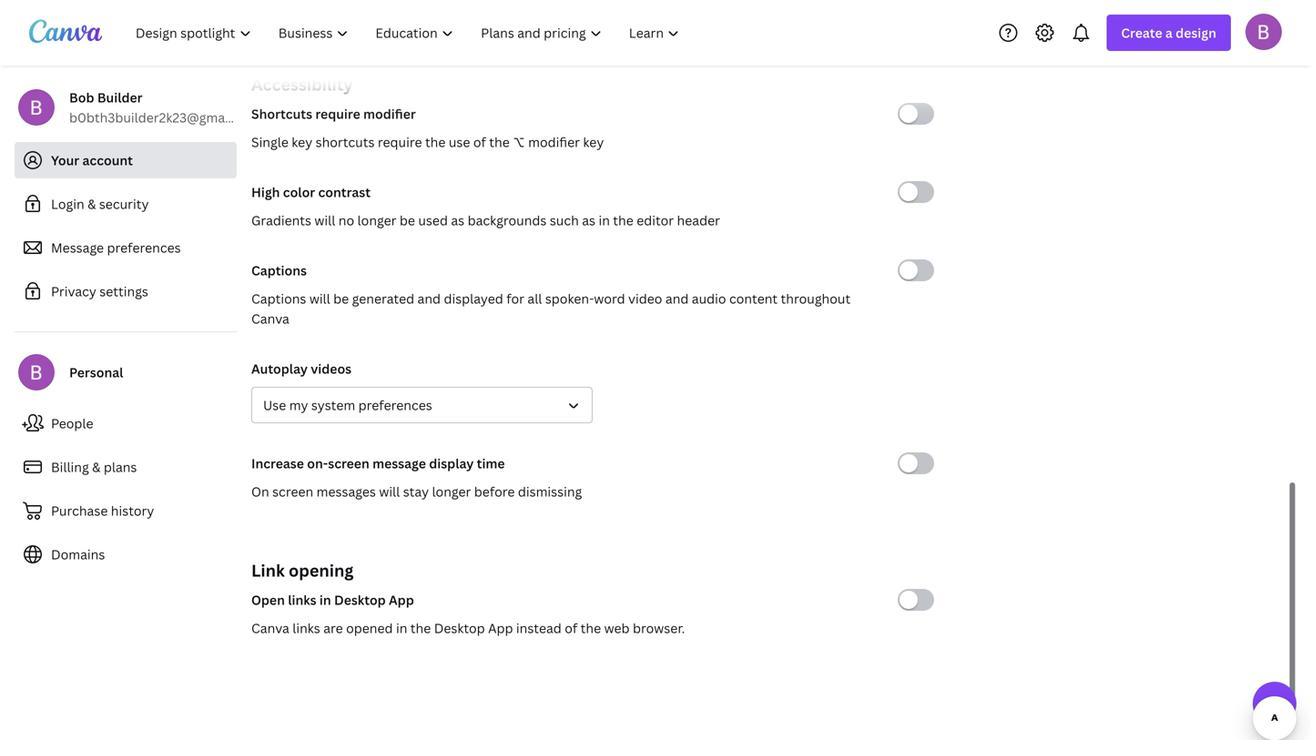 Task type: describe. For each thing, give the bounding box(es) containing it.
link opening
[[251, 560, 354, 582]]

domains link
[[15, 537, 237, 573]]

video
[[629, 290, 663, 307]]

the left "⌥"
[[490, 133, 510, 151]]

builder
[[97, 89, 143, 106]]

messages
[[317, 483, 376, 501]]

1 key from the left
[[292, 133, 313, 151]]

single
[[251, 133, 289, 151]]

0 horizontal spatial preferences
[[107, 239, 181, 256]]

message
[[51, 239, 104, 256]]

on
[[251, 483, 269, 501]]

will for be
[[310, 290, 330, 307]]

login
[[51, 195, 84, 213]]

purchase history link
[[15, 493, 237, 529]]

privacy settings link
[[15, 273, 237, 310]]

web
[[605, 620, 630, 637]]

the left the editor
[[613, 212, 634, 229]]

header
[[677, 212, 721, 229]]

your
[[51, 152, 79, 169]]

high color contrast
[[251, 184, 371, 201]]

2 canva from the top
[[251, 620, 290, 637]]

1 and from the left
[[418, 290, 441, 307]]

word
[[594, 290, 626, 307]]

audio
[[692, 290, 727, 307]]

videos
[[311, 360, 352, 378]]

bob
[[69, 89, 94, 106]]

personal
[[69, 364, 123, 381]]

your account link
[[15, 142, 237, 179]]

system
[[311, 397, 356, 414]]

1 horizontal spatial screen
[[328, 455, 370, 472]]

1 vertical spatial modifier
[[529, 133, 580, 151]]

will for no
[[315, 212, 336, 229]]

such
[[550, 212, 579, 229]]

instead
[[516, 620, 562, 637]]

2 vertical spatial will
[[379, 483, 400, 501]]

for
[[507, 290, 525, 307]]

& for login
[[88, 195, 96, 213]]

0 vertical spatial be
[[400, 212, 415, 229]]

the left web
[[581, 620, 601, 637]]

spoken-
[[546, 290, 594, 307]]

message
[[373, 455, 426, 472]]

0 horizontal spatial app
[[389, 592, 414, 609]]

canva inside captions will be generated and displayed for all spoken-word video and audio content throughout canva
[[251, 310, 290, 328]]

on-
[[307, 455, 328, 472]]

my
[[289, 397, 308, 414]]

billing & plans link
[[15, 449, 237, 486]]

contrast
[[318, 184, 371, 201]]

bob builder b0bth3builder2k23@gmail.com
[[69, 89, 262, 126]]

the left use
[[425, 133, 446, 151]]

1 horizontal spatial app
[[488, 620, 513, 637]]

editor
[[637, 212, 674, 229]]

message preferences link
[[15, 230, 237, 266]]

open links in desktop app
[[251, 592, 414, 609]]

& for billing
[[92, 459, 101, 476]]

autoplay videos
[[251, 360, 352, 378]]

no
[[339, 212, 355, 229]]

1 vertical spatial in
[[320, 592, 331, 609]]

0 vertical spatial desktop
[[334, 592, 386, 609]]

single key shortcuts require the use of the ⌥ modifier key
[[251, 133, 604, 151]]

preferences inside 'button'
[[359, 397, 433, 414]]

before
[[474, 483, 515, 501]]

create a design button
[[1107, 15, 1232, 51]]

billing
[[51, 459, 89, 476]]

privacy settings
[[51, 283, 148, 300]]

a
[[1166, 24, 1173, 41]]

0 vertical spatial in
[[599, 212, 610, 229]]

⌥
[[513, 133, 525, 151]]

the right opened
[[411, 620, 431, 637]]

2 key from the left
[[583, 133, 604, 151]]

dismissing
[[518, 483, 582, 501]]

open
[[251, 592, 285, 609]]

used
[[419, 212, 448, 229]]

purchase
[[51, 502, 108, 520]]

2 and from the left
[[666, 290, 689, 307]]

1 horizontal spatial longer
[[432, 483, 471, 501]]

people
[[51, 415, 93, 432]]

color
[[283, 184, 315, 201]]

accessibility
[[251, 73, 353, 96]]

be inside captions will be generated and displayed for all spoken-word video and audio content throughout canva
[[334, 290, 349, 307]]

captions for captions
[[251, 262, 307, 279]]

shortcuts
[[251, 105, 313, 123]]

throughout
[[781, 290, 851, 307]]

canva links are opened in the desktop app instead of the web browser.
[[251, 620, 685, 637]]

displayed
[[444, 290, 504, 307]]



Task type: locate. For each thing, give the bounding box(es) containing it.
captions will be generated and displayed for all spoken-word video and audio content throughout canva
[[251, 290, 851, 328]]

1 horizontal spatial require
[[378, 133, 422, 151]]

1 vertical spatial be
[[334, 290, 349, 307]]

0 horizontal spatial screen
[[272, 483, 314, 501]]

settings
[[100, 283, 148, 300]]

app up opened
[[389, 592, 414, 609]]

high
[[251, 184, 280, 201]]

use
[[263, 397, 286, 414]]

0 vertical spatial will
[[315, 212, 336, 229]]

desktop up opened
[[334, 592, 386, 609]]

create a design
[[1122, 24, 1217, 41]]

shortcuts
[[316, 133, 375, 151]]

on screen messages will stay longer before dismissing
[[251, 483, 582, 501]]

captions down the gradients
[[251, 262, 307, 279]]

of right use
[[474, 133, 486, 151]]

in up 'are'
[[320, 592, 331, 609]]

security
[[99, 195, 149, 213]]

opened
[[346, 620, 393, 637]]

&
[[88, 195, 96, 213], [92, 459, 101, 476]]

as right used
[[451, 212, 465, 229]]

& right login
[[88, 195, 96, 213]]

2 vertical spatial in
[[396, 620, 408, 637]]

0 horizontal spatial key
[[292, 133, 313, 151]]

2 as from the left
[[582, 212, 596, 229]]

will left stay on the bottom of page
[[379, 483, 400, 501]]

people link
[[15, 405, 237, 442]]

canva down open
[[251, 620, 290, 637]]

preferences up message
[[359, 397, 433, 414]]

screen
[[328, 455, 370, 472], [272, 483, 314, 501]]

1 horizontal spatial as
[[582, 212, 596, 229]]

modifier right "⌥"
[[529, 133, 580, 151]]

will inside captions will be generated and displayed for all spoken-word video and audio content throughout canva
[[310, 290, 330, 307]]

require
[[316, 105, 361, 123], [378, 133, 422, 151]]

0 vertical spatial require
[[316, 105, 361, 123]]

longer down display
[[432, 483, 471, 501]]

screen up messages
[[328, 455, 370, 472]]

plans
[[104, 459, 137, 476]]

links left 'are'
[[293, 620, 321, 637]]

in right the such
[[599, 212, 610, 229]]

0 vertical spatial of
[[474, 133, 486, 151]]

0 vertical spatial longer
[[358, 212, 397, 229]]

1 horizontal spatial be
[[400, 212, 415, 229]]

0 horizontal spatial of
[[474, 133, 486, 151]]

0 horizontal spatial modifier
[[364, 105, 416, 123]]

require up the "shortcuts"
[[316, 105, 361, 123]]

0 vertical spatial captions
[[251, 262, 307, 279]]

use
[[449, 133, 470, 151]]

0 vertical spatial preferences
[[107, 239, 181, 256]]

key right single on the top of page
[[292, 133, 313, 151]]

billing & plans
[[51, 459, 137, 476]]

preferences
[[107, 239, 181, 256], [359, 397, 433, 414]]

1 horizontal spatial in
[[396, 620, 408, 637]]

0 vertical spatial links
[[288, 592, 317, 609]]

privacy
[[51, 283, 96, 300]]

2 captions from the top
[[251, 290, 306, 307]]

be
[[400, 212, 415, 229], [334, 290, 349, 307]]

longer right 'no'
[[358, 212, 397, 229]]

canva
[[251, 310, 290, 328], [251, 620, 290, 637]]

0 horizontal spatial and
[[418, 290, 441, 307]]

time
[[477, 455, 505, 472]]

browser.
[[633, 620, 685, 637]]

canva up the autoplay
[[251, 310, 290, 328]]

1 as from the left
[[451, 212, 465, 229]]

as right the such
[[582, 212, 596, 229]]

use my system preferences
[[263, 397, 433, 414]]

captions
[[251, 262, 307, 279], [251, 290, 306, 307]]

0 horizontal spatial desktop
[[334, 592, 386, 609]]

key
[[292, 133, 313, 151], [583, 133, 604, 151]]

0 vertical spatial modifier
[[364, 105, 416, 123]]

and
[[418, 290, 441, 307], [666, 290, 689, 307]]

1 vertical spatial require
[[378, 133, 422, 151]]

create
[[1122, 24, 1163, 41]]

autoplay
[[251, 360, 308, 378]]

app
[[389, 592, 414, 609], [488, 620, 513, 637]]

0 vertical spatial &
[[88, 195, 96, 213]]

and right video
[[666, 290, 689, 307]]

links for in
[[288, 592, 317, 609]]

message preferences
[[51, 239, 181, 256]]

all
[[528, 290, 542, 307]]

links
[[288, 592, 317, 609], [293, 620, 321, 637]]

shortcuts require modifier
[[251, 105, 416, 123]]

link
[[251, 560, 285, 582]]

1 vertical spatial preferences
[[359, 397, 433, 414]]

domains
[[51, 546, 105, 563]]

1 vertical spatial canva
[[251, 620, 290, 637]]

increase on-screen message display time
[[251, 455, 505, 472]]

captions up the autoplay
[[251, 290, 306, 307]]

modifier
[[364, 105, 416, 123], [529, 133, 580, 151]]

1 vertical spatial will
[[310, 290, 330, 307]]

in
[[599, 212, 610, 229], [320, 592, 331, 609], [396, 620, 408, 637]]

top level navigation element
[[124, 15, 696, 51]]

& left plans
[[92, 459, 101, 476]]

and left displayed
[[418, 290, 441, 307]]

1 vertical spatial app
[[488, 620, 513, 637]]

of
[[474, 133, 486, 151], [565, 620, 578, 637]]

0 horizontal spatial as
[[451, 212, 465, 229]]

in right opened
[[396, 620, 408, 637]]

2 horizontal spatial in
[[599, 212, 610, 229]]

app left instead
[[488, 620, 513, 637]]

1 canva from the top
[[251, 310, 290, 328]]

longer
[[358, 212, 397, 229], [432, 483, 471, 501]]

1 vertical spatial captions
[[251, 290, 306, 307]]

display
[[429, 455, 474, 472]]

key right "⌥"
[[583, 133, 604, 151]]

0 vertical spatial canva
[[251, 310, 290, 328]]

gradients
[[251, 212, 312, 229]]

1 vertical spatial screen
[[272, 483, 314, 501]]

1 vertical spatial &
[[92, 459, 101, 476]]

captions for captions will be generated and displayed for all spoken-word video and audio content throughout canva
[[251, 290, 306, 307]]

0 horizontal spatial require
[[316, 105, 361, 123]]

0 horizontal spatial longer
[[358, 212, 397, 229]]

1 horizontal spatial desktop
[[434, 620, 485, 637]]

will left 'no'
[[315, 212, 336, 229]]

bob builder image
[[1246, 13, 1283, 50]]

1 horizontal spatial key
[[583, 133, 604, 151]]

1 vertical spatial of
[[565, 620, 578, 637]]

captions inside captions will be generated and displayed for all spoken-word video and audio content throughout canva
[[251, 290, 306, 307]]

0 horizontal spatial in
[[320, 592, 331, 609]]

0 vertical spatial screen
[[328, 455, 370, 472]]

will
[[315, 212, 336, 229], [310, 290, 330, 307], [379, 483, 400, 501]]

as
[[451, 212, 465, 229], [582, 212, 596, 229]]

gradients will no longer be used as backgrounds such as in the editor header
[[251, 212, 721, 229]]

1 horizontal spatial preferences
[[359, 397, 433, 414]]

1 vertical spatial desktop
[[434, 620, 485, 637]]

opening
[[289, 560, 354, 582]]

b0bth3builder2k23@gmail.com
[[69, 109, 262, 126]]

account
[[82, 152, 133, 169]]

1 horizontal spatial and
[[666, 290, 689, 307]]

0 horizontal spatial be
[[334, 290, 349, 307]]

Use my system preferences button
[[251, 387, 593, 424]]

will left "generated" on the top of the page
[[310, 290, 330, 307]]

stay
[[403, 483, 429, 501]]

login & security
[[51, 195, 149, 213]]

increase
[[251, 455, 304, 472]]

1 horizontal spatial of
[[565, 620, 578, 637]]

1 vertical spatial longer
[[432, 483, 471, 501]]

are
[[324, 620, 343, 637]]

1 vertical spatial links
[[293, 620, 321, 637]]

links for are
[[293, 620, 321, 637]]

1 captions from the top
[[251, 262, 307, 279]]

links down link opening
[[288, 592, 317, 609]]

generated
[[352, 290, 415, 307]]

content
[[730, 290, 778, 307]]

be left "generated" on the top of the page
[[334, 290, 349, 307]]

0 vertical spatial app
[[389, 592, 414, 609]]

desktop left instead
[[434, 620, 485, 637]]

history
[[111, 502, 154, 520]]

login & security link
[[15, 186, 237, 222]]

preferences down login & security link at the left of page
[[107, 239, 181, 256]]

backgrounds
[[468, 212, 547, 229]]

1 horizontal spatial modifier
[[529, 133, 580, 151]]

be left used
[[400, 212, 415, 229]]

screen down increase
[[272, 483, 314, 501]]

modifier up single key shortcuts require the use of the ⌥ modifier key at left
[[364, 105, 416, 123]]

the
[[425, 133, 446, 151], [490, 133, 510, 151], [613, 212, 634, 229], [411, 620, 431, 637], [581, 620, 601, 637]]

of right instead
[[565, 620, 578, 637]]

your account
[[51, 152, 133, 169]]

require right the "shortcuts"
[[378, 133, 422, 151]]

design
[[1176, 24, 1217, 41]]

purchase history
[[51, 502, 154, 520]]



Task type: vqa. For each thing, say whether or not it's contained in the screenshot.
b0bth3builder2k23@gmail.com
yes



